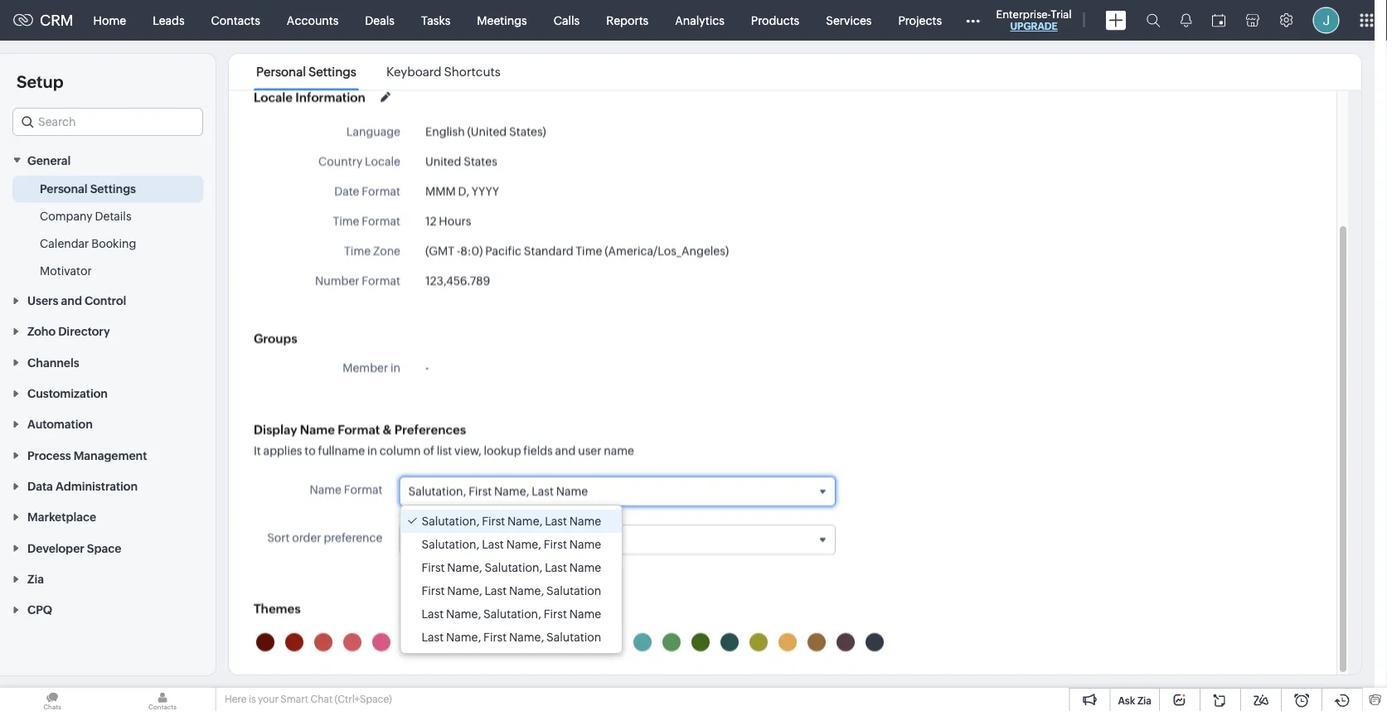 Task type: describe. For each thing, give the bounding box(es) containing it.
personal settings inside general region
[[40, 182, 136, 195]]

create menu element
[[1096, 0, 1137, 40]]

profile image
[[1314, 7, 1340, 34]]

salutation for first name, last name, salutation
[[547, 585, 602, 598]]

Other Modules field
[[956, 7, 991, 34]]

it
[[254, 444, 261, 457]]

salutation, inside field
[[409, 485, 466, 499]]

date format
[[334, 185, 401, 198]]

number
[[315, 275, 360, 288]]

personal settings link for keyboard shortcuts link
[[254, 65, 359, 79]]

enterprise-
[[997, 8, 1051, 20]]

signals element
[[1171, 0, 1202, 41]]

of
[[423, 444, 435, 457]]

last up first name, salutation, last name
[[482, 539, 504, 552]]

accounts link
[[274, 0, 352, 40]]

format for date format
[[362, 185, 401, 198]]

country
[[319, 155, 363, 168]]

format for time format
[[362, 215, 401, 228]]

search image
[[1147, 13, 1161, 27]]

states)
[[509, 125, 546, 139]]

shortcuts
[[444, 65, 501, 79]]

chats image
[[0, 689, 105, 712]]

motivator
[[40, 264, 92, 277]]

company details
[[40, 209, 132, 223]]

meetings link
[[464, 0, 541, 40]]

process
[[27, 449, 71, 462]]

first up first name, salutation, last name
[[544, 539, 567, 552]]

format inside display name format & preferences it applies to fullname in column of list view, lookup fields and user name
[[338, 423, 380, 437]]

zoho
[[27, 325, 56, 338]]

information
[[296, 90, 366, 104]]

customization button
[[0, 378, 216, 409]]

here
[[225, 694, 247, 706]]

zoho directory button
[[0, 316, 216, 347]]

number format
[[315, 275, 401, 288]]

display name format & preferences it applies to fullname in column of list view, lookup fields and user name
[[254, 423, 635, 457]]

(ctrl+space)
[[335, 694, 392, 706]]

signals image
[[1181, 13, 1193, 27]]

reports
[[607, 14, 649, 27]]

projects link
[[885, 0, 956, 40]]

deals
[[365, 14, 395, 27]]

reports link
[[593, 0, 662, 40]]

1 horizontal spatial -
[[457, 245, 461, 258]]

settings inside list
[[309, 65, 357, 79]]

smart
[[281, 694, 309, 706]]

last down salutation, last name, first name
[[545, 562, 567, 575]]

yyyy
[[472, 185, 499, 198]]

is
[[249, 694, 256, 706]]

member in
[[343, 361, 401, 375]]

display
[[254, 423, 297, 437]]

zone
[[373, 245, 401, 258]]

enterprise-trial upgrade
[[997, 8, 1072, 32]]

services
[[826, 14, 872, 27]]

marketplace
[[27, 511, 96, 524]]

developer space button
[[0, 533, 216, 564]]

details
[[95, 209, 132, 223]]

company details link
[[40, 208, 132, 224]]

calendar
[[40, 237, 89, 250]]

first up last name, first name, salutation
[[544, 608, 567, 621]]

process management button
[[0, 440, 216, 471]]

first up last name, salutation, first name
[[422, 585, 445, 598]]

developer space
[[27, 542, 121, 555]]

last up salutation, last name, first name
[[545, 515, 567, 529]]

mmm
[[426, 185, 456, 198]]

calendar booking
[[40, 237, 136, 250]]

(gmt
[[426, 245, 455, 258]]

user
[[578, 444, 602, 457]]

automation button
[[0, 409, 216, 440]]

standard
[[524, 245, 574, 258]]

first down last name, salutation, first name
[[484, 631, 507, 645]]

marketplace button
[[0, 502, 216, 533]]

1 horizontal spatial locale
[[365, 155, 401, 168]]

home link
[[80, 0, 139, 40]]

tree containing salutation, first name, last name
[[401, 506, 622, 654]]

profile element
[[1304, 0, 1350, 40]]

format for name format
[[344, 484, 383, 497]]

ask zia
[[1119, 696, 1152, 707]]

users and control button
[[0, 285, 216, 316]]

customization
[[27, 387, 108, 400]]

&
[[383, 423, 392, 437]]

products
[[751, 14, 800, 27]]

first up salutation, last name, first name
[[482, 515, 505, 529]]

space
[[87, 542, 121, 555]]

your
[[258, 694, 279, 706]]

salutation, first name, last name inside field
[[409, 485, 588, 499]]

users
[[27, 294, 58, 307]]

deals link
[[352, 0, 408, 40]]

0 vertical spatial locale
[[254, 90, 293, 104]]

last inside field
[[532, 485, 554, 499]]

management
[[74, 449, 147, 462]]

create menu image
[[1106, 10, 1127, 30]]

groups
[[254, 332, 297, 346]]

zia inside dropdown button
[[27, 573, 44, 586]]

preference
[[324, 532, 383, 545]]

8:0)
[[461, 245, 483, 258]]

here is your smart chat (ctrl+space)
[[225, 694, 392, 706]]

0 horizontal spatial -
[[426, 361, 429, 375]]

products link
[[738, 0, 813, 40]]

name inside display name format & preferences it applies to fullname in column of list view, lookup fields and user name
[[300, 423, 335, 437]]

calendar image
[[1212, 14, 1227, 27]]

booking
[[91, 237, 136, 250]]

sort
[[267, 532, 290, 545]]

1 vertical spatial salutation, first name, last name
[[422, 515, 602, 529]]

contacts image
[[110, 689, 215, 712]]

first inside field
[[469, 485, 492, 499]]

(gmt -8:0) pacific standard time (america/los_angeles)
[[426, 245, 729, 258]]

keyboard shortcuts link
[[384, 65, 503, 79]]

control
[[85, 294, 126, 307]]

services link
[[813, 0, 885, 40]]

country locale
[[319, 155, 401, 168]]

(united
[[467, 125, 507, 139]]

states
[[464, 155, 498, 168]]

united
[[426, 155, 462, 168]]

general
[[27, 154, 71, 167]]

last name, salutation, first name
[[422, 608, 602, 621]]

projects
[[899, 14, 942, 27]]

chat
[[311, 694, 333, 706]]



Task type: locate. For each thing, give the bounding box(es) containing it.
1 vertical spatial salutation
[[547, 631, 602, 645]]

1 vertical spatial personal settings link
[[40, 180, 136, 197]]

locale left information
[[254, 90, 293, 104]]

0 horizontal spatial personal
[[40, 182, 88, 195]]

last up last name, first name, salutation
[[422, 608, 444, 621]]

salutation, first name, last name up salutation, last name, first name
[[422, 515, 602, 529]]

personal settings inside list
[[256, 65, 357, 79]]

personal inside general region
[[40, 182, 88, 195]]

general button
[[0, 144, 216, 175]]

tasks link
[[408, 0, 464, 40]]

0 horizontal spatial and
[[61, 294, 82, 307]]

(america/los_angeles)
[[605, 245, 729, 258]]

salutation,
[[409, 485, 466, 499], [422, 515, 480, 529], [422, 539, 480, 552], [485, 562, 543, 575], [484, 608, 542, 621]]

settings inside general region
[[90, 182, 136, 195]]

format
[[362, 185, 401, 198], [362, 215, 401, 228], [362, 275, 401, 288], [338, 423, 380, 437], [344, 484, 383, 497]]

channels
[[27, 356, 79, 369]]

last name, first name, salutation
[[422, 631, 602, 645]]

time left the zone
[[344, 245, 371, 258]]

first
[[469, 485, 492, 499], [482, 515, 505, 529], [544, 539, 567, 552], [422, 562, 445, 575], [422, 585, 445, 598], [544, 608, 567, 621], [484, 631, 507, 645]]

english (united states)
[[426, 125, 546, 139]]

data
[[27, 480, 53, 493]]

0 vertical spatial zia
[[27, 573, 44, 586]]

administration
[[56, 480, 138, 493]]

contacts
[[211, 14, 260, 27]]

developer
[[27, 542, 84, 555]]

0 horizontal spatial in
[[368, 444, 377, 457]]

personal settings up company details
[[40, 182, 136, 195]]

setup
[[17, 72, 63, 91]]

0 horizontal spatial personal settings link
[[40, 180, 136, 197]]

Salutation, First Name, Last Name field
[[400, 478, 835, 506]]

salutation, up salutation, last name, first name
[[422, 515, 480, 529]]

home
[[93, 14, 126, 27]]

1 vertical spatial settings
[[90, 182, 136, 195]]

- right the member in
[[426, 361, 429, 375]]

0 horizontal spatial zia
[[27, 573, 44, 586]]

date
[[334, 185, 360, 198]]

0 vertical spatial settings
[[309, 65, 357, 79]]

crm
[[40, 12, 73, 29]]

zia right ask
[[1138, 696, 1152, 707]]

to
[[305, 444, 316, 457]]

1 horizontal spatial personal settings link
[[254, 65, 359, 79]]

column
[[380, 444, 421, 457]]

1 horizontal spatial personal
[[256, 65, 306, 79]]

time for time format
[[333, 215, 360, 228]]

in inside display name format & preferences it applies to fullname in column of list view, lookup fields and user name
[[368, 444, 377, 457]]

name, inside field
[[494, 485, 530, 499]]

0 horizontal spatial settings
[[90, 182, 136, 195]]

last down first name, salutation, last name
[[485, 585, 507, 598]]

automation
[[27, 418, 93, 431]]

and right users
[[61, 294, 82, 307]]

Search text field
[[13, 109, 202, 135]]

salutation down first name, salutation, last name
[[547, 585, 602, 598]]

cpq
[[27, 604, 52, 617]]

personal up the company
[[40, 182, 88, 195]]

cpq button
[[0, 595, 216, 626]]

last down last name, salutation, first name
[[422, 631, 444, 645]]

crm link
[[13, 12, 73, 29]]

salutation, up last name, first name, salutation
[[484, 608, 542, 621]]

0 vertical spatial and
[[61, 294, 82, 307]]

list containing personal settings
[[241, 54, 516, 90]]

format up the zone
[[362, 215, 401, 228]]

last
[[532, 485, 554, 499], [545, 515, 567, 529], [482, 539, 504, 552], [545, 562, 567, 575], [485, 585, 507, 598], [422, 608, 444, 621], [422, 631, 444, 645]]

d,
[[458, 185, 470, 198]]

time format
[[333, 215, 401, 228]]

salutation, last name, first name
[[422, 539, 602, 552]]

language
[[347, 125, 401, 139]]

name
[[604, 444, 635, 457]]

salutation for last name, first name, salutation
[[547, 631, 602, 645]]

0 vertical spatial personal
[[256, 65, 306, 79]]

personal settings link up locale information
[[254, 65, 359, 79]]

1 vertical spatial in
[[368, 444, 377, 457]]

1 horizontal spatial and
[[555, 444, 576, 457]]

first up first name, last name, salutation
[[422, 562, 445, 575]]

0 vertical spatial salutation
[[547, 585, 602, 598]]

0 vertical spatial personal settings
[[256, 65, 357, 79]]

format down fullname at the bottom of page
[[344, 484, 383, 497]]

leads link
[[139, 0, 198, 40]]

personal inside list
[[256, 65, 306, 79]]

format up time format
[[362, 185, 401, 198]]

meetings
[[477, 14, 527, 27]]

time right 'standard'
[[576, 245, 603, 258]]

format for number format
[[362, 275, 401, 288]]

salutation, first name, last name
[[409, 485, 588, 499], [422, 515, 602, 529]]

0 vertical spatial salutation, first name, last name
[[409, 485, 588, 499]]

salutation, down salutation, last name, first name
[[485, 562, 543, 575]]

personal settings up locale information
[[256, 65, 357, 79]]

settings up details
[[90, 182, 136, 195]]

personal settings
[[256, 65, 357, 79], [40, 182, 136, 195]]

locale down language
[[365, 155, 401, 168]]

0 vertical spatial -
[[457, 245, 461, 258]]

lookup
[[484, 444, 521, 457]]

format down the zone
[[362, 275, 401, 288]]

first name, last name, salutation
[[422, 585, 602, 598]]

0 vertical spatial in
[[391, 361, 401, 375]]

united states
[[426, 155, 498, 168]]

in right member
[[391, 361, 401, 375]]

1 horizontal spatial in
[[391, 361, 401, 375]]

1 horizontal spatial zia
[[1138, 696, 1152, 707]]

applies
[[263, 444, 302, 457]]

last down fields
[[532, 485, 554, 499]]

1 vertical spatial -
[[426, 361, 429, 375]]

personal settings link up company details
[[40, 180, 136, 197]]

time zone
[[344, 245, 401, 258]]

locale information
[[254, 90, 366, 104]]

english
[[426, 125, 465, 139]]

keyboard shortcuts
[[386, 65, 501, 79]]

1 horizontal spatial settings
[[309, 65, 357, 79]]

mmm d, yyyy
[[426, 185, 499, 198]]

fullname
[[318, 444, 365, 457]]

and
[[61, 294, 82, 307], [555, 444, 576, 457]]

calls
[[554, 14, 580, 27]]

0 vertical spatial personal settings link
[[254, 65, 359, 79]]

0 horizontal spatial personal settings
[[40, 182, 136, 195]]

0 horizontal spatial locale
[[254, 90, 293, 104]]

settings up information
[[309, 65, 357, 79]]

and left user
[[555, 444, 576, 457]]

member
[[343, 361, 388, 375]]

sort order preference
[[267, 532, 383, 545]]

zoho directory
[[27, 325, 110, 338]]

name inside field
[[556, 485, 588, 499]]

directory
[[58, 325, 110, 338]]

users and control
[[27, 294, 126, 307]]

first down view, at left bottom
[[469, 485, 492, 499]]

leads
[[153, 14, 185, 27]]

tree
[[401, 506, 622, 654]]

None field
[[12, 108, 203, 136]]

salutation, first name, last name down lookup
[[409, 485, 588, 499]]

name,
[[494, 485, 530, 499], [508, 515, 543, 529], [507, 539, 542, 552], [447, 562, 483, 575], [447, 585, 483, 598], [509, 585, 544, 598], [446, 608, 481, 621], [446, 631, 481, 645], [509, 631, 544, 645]]

salutation, down list
[[409, 485, 466, 499]]

time for time zone
[[344, 245, 371, 258]]

zia button
[[0, 564, 216, 595]]

search element
[[1137, 0, 1171, 41]]

time down date
[[333, 215, 360, 228]]

in left "column"
[[368, 444, 377, 457]]

personal settings link for company details link
[[40, 180, 136, 197]]

12
[[426, 215, 437, 228]]

motivator link
[[40, 262, 92, 279]]

calendar booking link
[[40, 235, 136, 252]]

personal up locale information
[[256, 65, 306, 79]]

- right (gmt
[[457, 245, 461, 258]]

salutation, up first name, salutation, last name
[[422, 539, 480, 552]]

channels button
[[0, 347, 216, 378]]

analytics link
[[662, 0, 738, 40]]

hours
[[439, 215, 472, 228]]

fields
[[524, 444, 553, 457]]

calls link
[[541, 0, 593, 40]]

1 vertical spatial personal
[[40, 182, 88, 195]]

list
[[241, 54, 516, 90]]

1 vertical spatial personal settings
[[40, 182, 136, 195]]

zia up cpq
[[27, 573, 44, 586]]

salutation down last name, salutation, first name
[[547, 631, 602, 645]]

123,456.789
[[426, 275, 491, 288]]

1 vertical spatial zia
[[1138, 696, 1152, 707]]

1 salutation from the top
[[547, 585, 602, 598]]

preferences
[[395, 423, 466, 437]]

1 vertical spatial and
[[555, 444, 576, 457]]

format up fullname at the bottom of page
[[338, 423, 380, 437]]

view,
[[455, 444, 482, 457]]

1 horizontal spatial personal settings
[[256, 65, 357, 79]]

and inside display name format & preferences it applies to fullname in column of list view, lookup fields and user name
[[555, 444, 576, 457]]

general region
[[0, 175, 216, 285]]

2 salutation from the top
[[547, 631, 602, 645]]

-
[[457, 245, 461, 258], [426, 361, 429, 375]]

1 vertical spatial locale
[[365, 155, 401, 168]]

and inside dropdown button
[[61, 294, 82, 307]]



Task type: vqa. For each thing, say whether or not it's contained in the screenshot.


